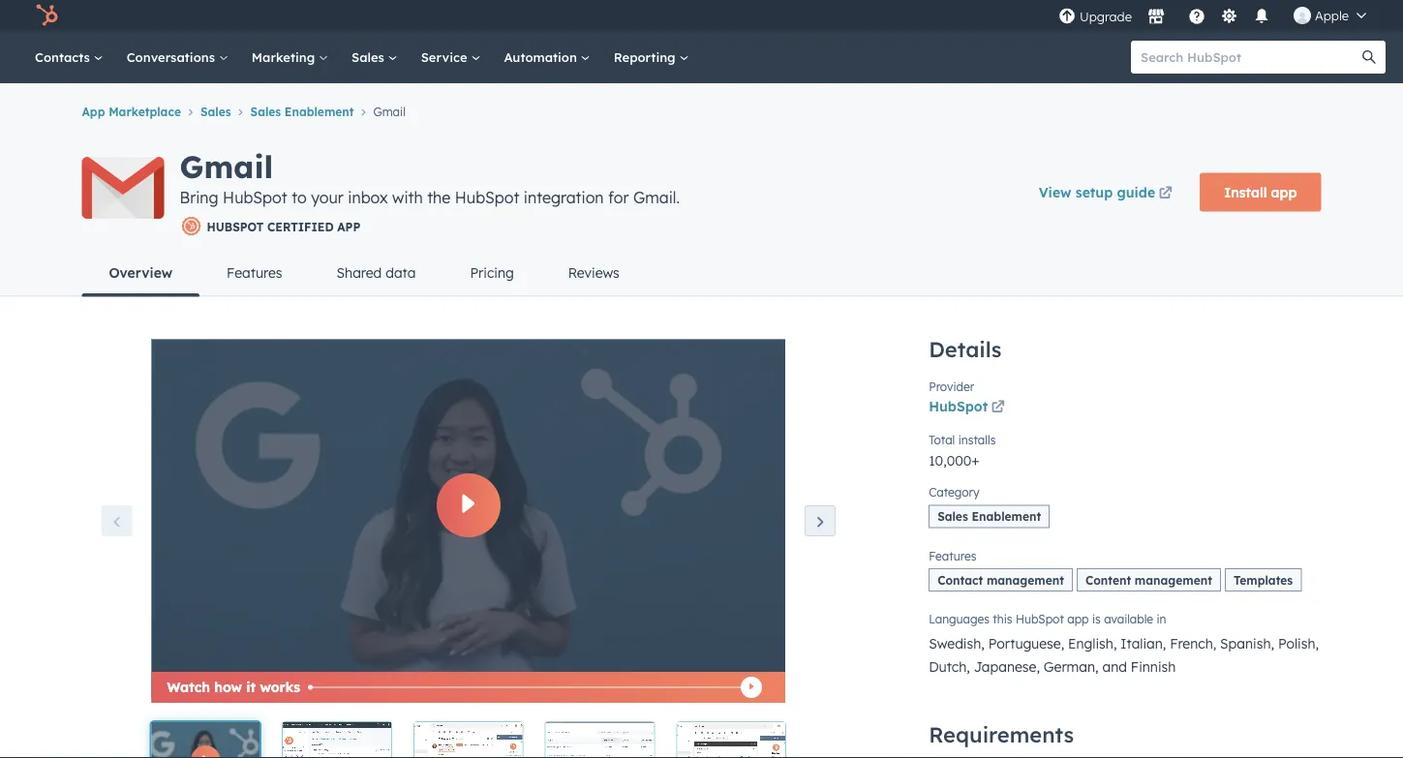 Task type: describe. For each thing, give the bounding box(es) containing it.
install app
[[1224, 183, 1297, 200]]

help image
[[1188, 9, 1206, 26]]

install
[[1224, 183, 1267, 200]]

automation link
[[492, 31, 602, 83]]

search button
[[1353, 41, 1386, 74]]

swedish
[[929, 635, 981, 652]]

content management link
[[1077, 568, 1225, 595]]

languages
[[929, 612, 990, 626]]

settings image
[[1221, 8, 1238, 26]]

upgrade
[[1080, 9, 1132, 25]]

templates link
[[1225, 568, 1306, 595]]

marketplaces button
[[1136, 0, 1177, 31]]

category sales enablement
[[929, 485, 1041, 524]]

, left polish
[[1271, 635, 1274, 652]]

is
[[1092, 612, 1101, 626]]

details
[[929, 335, 1002, 362]]

and
[[1103, 658, 1127, 675]]

overview
[[109, 264, 172, 281]]

, down swedish at the bottom right
[[967, 658, 970, 675]]

add a meeting link to book time without the back and forth image
[[677, 723, 785, 758]]

data
[[386, 264, 416, 281]]

category
[[929, 485, 980, 500]]

with
[[392, 187, 423, 207]]

access your library of email templates image
[[546, 723, 654, 758]]

shared
[[337, 264, 382, 281]]

setup
[[1076, 183, 1113, 200]]

english
[[1068, 635, 1114, 652]]

hubspot image
[[35, 4, 58, 27]]

hubspot up hubspot certified app in the top of the page
[[223, 187, 287, 207]]

how
[[214, 679, 242, 696]]

gmail bring hubspot to your inbox with the hubspot integration for gmail.
[[180, 147, 680, 207]]

contact management link
[[929, 568, 1077, 595]]

hubspot right the
[[455, 187, 519, 207]]

it
[[246, 679, 256, 696]]

inbox
[[348, 187, 388, 207]]

install app link
[[1200, 173, 1321, 211]]

navigation containing overview
[[82, 249, 1321, 298]]

app marketplace link
[[82, 104, 181, 119]]

1 vertical spatial sales enablement link
[[929, 505, 1050, 532]]

sales enablement
[[250, 104, 354, 119]]

sales down marketing
[[250, 104, 281, 119]]

1 horizontal spatial features
[[929, 548, 977, 563]]

0 horizontal spatial hubspot link
[[23, 4, 73, 27]]

previous image
[[109, 515, 124, 531]]

german
[[1044, 658, 1095, 675]]

log emails in the crm and track when they're opened or clicked image
[[283, 723, 391, 758]]

contact management
[[938, 573, 1064, 587]]

dutch
[[929, 658, 967, 675]]

in
[[1157, 612, 1166, 626]]

templates
[[1234, 573, 1293, 587]]

service
[[421, 49, 471, 65]]

to
[[292, 187, 307, 207]]

notifications button
[[1245, 0, 1278, 31]]

finnish
[[1131, 658, 1176, 675]]

Search HubSpot search field
[[1131, 41, 1368, 74]]

help button
[[1180, 0, 1213, 31]]

polish
[[1278, 635, 1316, 652]]

automation
[[504, 49, 581, 65]]

watch
[[167, 679, 210, 696]]

marketing
[[252, 49, 319, 65]]

your
[[311, 187, 344, 207]]

hubspot inside languages this hubspot app is available in swedish , portuguese , english , italian , french , spanish , polish , dutch , japanese , german , and finnish
[[1016, 612, 1064, 626]]

marketplace
[[109, 104, 181, 119]]

, down in
[[1163, 635, 1166, 652]]

, up and on the bottom of page
[[1114, 635, 1117, 652]]

0 vertical spatial app
[[1271, 183, 1297, 200]]

this
[[993, 612, 1013, 626]]

settings link
[[1217, 5, 1241, 26]]

total installs 10,000 +
[[929, 433, 996, 469]]

integration
[[524, 187, 604, 207]]

upgrade image
[[1058, 8, 1076, 26]]

app marketplace
[[82, 104, 181, 119]]

french
[[1170, 635, 1213, 652]]

sales inside category sales enablement
[[938, 509, 968, 524]]

for
[[608, 187, 629, 207]]



Task type: vqa. For each thing, say whether or not it's contained in the screenshot.
Service link on the left top of page
yes



Task type: locate. For each thing, give the bounding box(es) containing it.
sales
[[352, 49, 388, 65], [200, 104, 231, 119], [250, 104, 281, 119], [938, 509, 968, 524]]

view setup guide link
[[1026, 173, 1188, 211]]

watch how it works
[[167, 679, 300, 696]]

contact
[[938, 573, 983, 587]]

view setup guide
[[1039, 183, 1155, 200]]

0 vertical spatial gmail
[[373, 104, 406, 119]]

sales enablement link down category
[[929, 505, 1050, 532]]

management up this
[[987, 573, 1064, 587]]

, down portuguese
[[1037, 658, 1040, 675]]

1 vertical spatial app
[[337, 219, 361, 234]]

contacts link
[[23, 31, 115, 83]]

0 vertical spatial hubspot link
[[23, 4, 73, 27]]

navigation down gmail.
[[82, 249, 1321, 298]]

sales link left 'service'
[[340, 31, 409, 83]]

conversations
[[127, 49, 219, 65]]

0 horizontal spatial sales link
[[181, 104, 231, 119]]

,
[[981, 635, 985, 652], [1061, 635, 1064, 652], [1114, 635, 1117, 652], [1163, 635, 1166, 652], [1213, 635, 1216, 652], [1271, 635, 1274, 652], [1316, 635, 1319, 652], [967, 658, 970, 675], [1037, 658, 1040, 675], [1095, 658, 1099, 675]]

app left marketplace
[[82, 104, 105, 119]]

0 vertical spatial enablement
[[285, 104, 354, 119]]

hubspot link down provider
[[929, 396, 1008, 420]]

link opens in a new window image
[[991, 401, 1005, 415]]

features up contact
[[929, 548, 977, 563]]

pricing button
[[443, 249, 541, 296]]

management for content management
[[1135, 573, 1212, 587]]

content
[[1086, 573, 1131, 587]]

gmail inside navigation
[[373, 104, 406, 119]]

features button
[[200, 249, 309, 296]]

guide
[[1117, 183, 1155, 200]]

1 vertical spatial sales link
[[181, 104, 231, 119]]

works
[[260, 679, 300, 696]]

1 horizontal spatial hubspot link
[[929, 396, 1008, 420]]

0 horizontal spatial management
[[987, 573, 1064, 587]]

gmail up bring
[[180, 147, 273, 185]]

enablement inside navigation
[[285, 104, 354, 119]]

gmail up gmail bring hubspot to your inbox with the hubspot integration for gmail.
[[373, 104, 406, 119]]

menu containing apple
[[1057, 0, 1380, 31]]

link opens in a new window image
[[991, 396, 1005, 420]]

gmail.
[[633, 187, 680, 207]]

view
[[1039, 183, 1072, 200]]

view important context in the crm sidebar image
[[414, 723, 523, 758]]

marketing link
[[240, 31, 340, 83]]

portuguese
[[988, 635, 1061, 652]]

content management
[[1086, 573, 1212, 587]]

provider
[[929, 379, 974, 393]]

languages this hubspot app is available in swedish , portuguese , english , italian , french , spanish , polish , dutch , japanese , german , and finnish
[[929, 612, 1319, 675]]

available
[[1104, 612, 1153, 626]]

navigation containing app marketplace
[[82, 99, 1321, 123]]

hubspot down provider
[[929, 398, 988, 415]]

0 vertical spatial sales link
[[340, 31, 409, 83]]

10,000
[[929, 452, 972, 469]]

sales left 'service'
[[352, 49, 388, 65]]

reviews button
[[541, 249, 647, 296]]

+
[[972, 452, 980, 469]]

management
[[987, 573, 1064, 587], [1135, 573, 1212, 587]]

bob builder image
[[1294, 7, 1311, 24]]

bring
[[180, 187, 218, 207]]

0 vertical spatial sales enablement link
[[231, 104, 354, 119]]

2 navigation from the top
[[82, 249, 1321, 298]]

app right install
[[1271, 183, 1297, 200]]

conversations link
[[115, 31, 240, 83]]

pricing
[[470, 264, 514, 281]]

0 horizontal spatial features
[[227, 264, 282, 281]]

enablement
[[285, 104, 354, 119], [972, 509, 1041, 524]]

, up 'german'
[[1061, 635, 1064, 652]]

shared data
[[337, 264, 416, 281]]

apple button
[[1282, 0, 1378, 31]]

0 horizontal spatial app
[[82, 104, 105, 119]]

gmail for gmail
[[373, 104, 406, 119]]

enablement down marketing link at the top left of page
[[285, 104, 354, 119]]

0 vertical spatial app
[[82, 104, 105, 119]]

sales link down conversations link
[[181, 104, 231, 119]]

menu
[[1057, 0, 1380, 31]]

hubspot certified app
[[207, 219, 361, 234]]

0 vertical spatial navigation
[[82, 99, 1321, 123]]

1 horizontal spatial enablement
[[972, 509, 1041, 524]]

contacts
[[35, 49, 94, 65]]

management for contact management
[[987, 573, 1064, 587]]

app inside languages this hubspot app is available in swedish , portuguese , english , italian , french , spanish , polish , dutch , japanese , german , and finnish
[[1067, 612, 1089, 626]]

features down hubspot certified app in the top of the page
[[227, 264, 282, 281]]

1 horizontal spatial sales enablement link
[[929, 505, 1050, 532]]

hubspot link containing hubspot
[[929, 396, 1008, 420]]

1 navigation from the top
[[82, 99, 1321, 123]]

1 vertical spatial enablement
[[972, 509, 1041, 524]]

1 horizontal spatial gmail
[[373, 104, 406, 119]]

total
[[929, 433, 955, 447]]

2 management from the left
[[1135, 573, 1212, 587]]

1 horizontal spatial app
[[337, 219, 361, 234]]

reporting link
[[602, 31, 701, 83]]

navigation
[[82, 99, 1321, 123], [82, 249, 1321, 298]]

japanese
[[974, 658, 1037, 675]]

next image
[[813, 515, 828, 531]]

sales down conversations link
[[200, 104, 231, 119]]

gmail for gmail bring hubspot to your inbox with the hubspot integration for gmail.
[[180, 147, 273, 185]]

1 vertical spatial app
[[1067, 612, 1089, 626]]

1 vertical spatial features
[[929, 548, 977, 563]]

enablement down category
[[972, 509, 1041, 524]]

hubspot link
[[23, 4, 73, 27], [929, 396, 1008, 420]]

, left spanish
[[1213, 635, 1216, 652]]

gmail
[[373, 104, 406, 119], [180, 147, 273, 185]]

0 horizontal spatial app
[[1067, 612, 1089, 626]]

apple
[[1315, 7, 1349, 23]]

reviews
[[568, 264, 620, 281]]

features inside button
[[227, 264, 282, 281]]

enablement inside category sales enablement
[[972, 509, 1041, 524]]

watch how it works image
[[152, 723, 260, 758]]

1 horizontal spatial app
[[1271, 183, 1297, 200]]

1 horizontal spatial sales link
[[340, 31, 409, 83]]

1 vertical spatial hubspot link
[[929, 396, 1008, 420]]

1 vertical spatial navigation
[[82, 249, 1321, 298]]

app down "inbox"
[[337, 219, 361, 234]]

0 horizontal spatial sales enablement link
[[231, 104, 354, 119]]

app
[[82, 104, 105, 119], [337, 219, 361, 234]]

1 vertical spatial gmail
[[180, 147, 273, 185]]

italian
[[1121, 635, 1163, 652]]

shared data button
[[309, 249, 443, 296]]

hubspot link up contacts
[[23, 4, 73, 27]]

installs
[[958, 433, 996, 447]]

features
[[227, 264, 282, 281], [929, 548, 977, 563]]

0 horizontal spatial gmail
[[180, 147, 273, 185]]

service link
[[409, 31, 492, 83]]

hubspot down bring
[[207, 219, 264, 234]]

navigation down reporting link at left top
[[82, 99, 1321, 123]]

requirements
[[929, 721, 1074, 747]]

sales enablement link
[[231, 104, 354, 119], [929, 505, 1050, 532]]

, up japanese
[[981, 635, 985, 652]]

sales down category
[[938, 509, 968, 524]]

1 horizontal spatial management
[[1135, 573, 1212, 587]]

0 vertical spatial features
[[227, 264, 282, 281]]

sales enablement link down marketing link at the top left of page
[[231, 104, 354, 119]]

search image
[[1363, 50, 1376, 64]]

the
[[427, 187, 451, 207]]

app inside navigation
[[82, 104, 105, 119]]

overview button
[[82, 249, 200, 298]]

app left is
[[1067, 612, 1089, 626]]

gmail inside gmail bring hubspot to your inbox with the hubspot integration for gmail.
[[180, 147, 273, 185]]

, right spanish
[[1316, 635, 1319, 652]]

certified
[[267, 219, 334, 234]]

marketplaces image
[[1148, 9, 1165, 26]]

management up in
[[1135, 573, 1212, 587]]

sales link
[[340, 31, 409, 83], [181, 104, 231, 119]]

reporting
[[614, 49, 679, 65]]

hubspot up portuguese
[[1016, 612, 1064, 626]]

notifications image
[[1253, 9, 1270, 26]]

1 management from the left
[[987, 573, 1064, 587]]

hubspot
[[223, 187, 287, 207], [455, 187, 519, 207], [207, 219, 264, 234], [929, 398, 988, 415], [1016, 612, 1064, 626]]

0 horizontal spatial enablement
[[285, 104, 354, 119]]

spanish
[[1220, 635, 1271, 652]]

, left and on the bottom of page
[[1095, 658, 1099, 675]]

management inside 'link'
[[987, 573, 1064, 587]]



